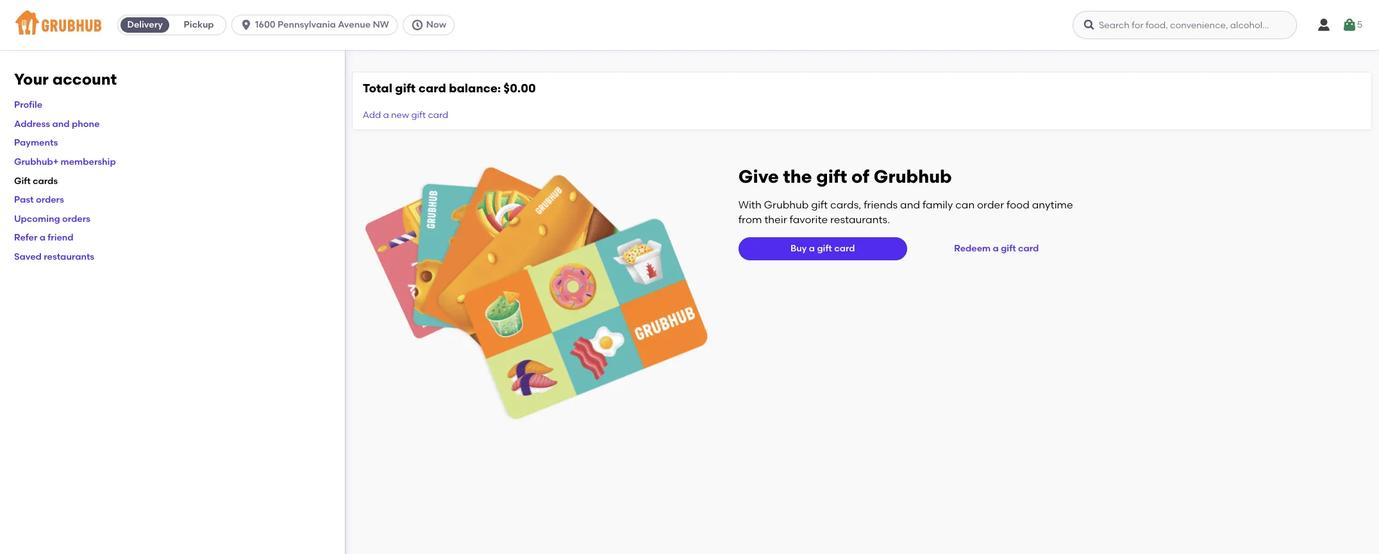 Task type: describe. For each thing, give the bounding box(es) containing it.
grubhub+ membership
[[14, 157, 116, 167]]

gift for with grubhub gift cards, friends and family can order food anytime from their favorite restaurants.
[[812, 199, 828, 211]]

their
[[765, 213, 787, 226]]

balance:
[[449, 81, 501, 96]]

address
[[14, 119, 50, 129]]

upcoming orders link
[[14, 213, 90, 224]]

restaurants.
[[831, 213, 890, 226]]

past orders link
[[14, 194, 64, 205]]

grubhub+
[[14, 157, 59, 167]]

address and phone link
[[14, 119, 100, 129]]

5
[[1358, 19, 1363, 30]]

grubhub+ membership link
[[14, 157, 116, 167]]

friend
[[48, 232, 74, 243]]

main navigation navigation
[[0, 0, 1380, 50]]

total gift card balance: $0.00
[[363, 81, 536, 96]]

favorite
[[790, 213, 828, 226]]

restaurants
[[44, 251, 94, 262]]

gift for give the gift of grubhub
[[817, 166, 848, 188]]

family
[[923, 199, 953, 211]]

delivery
[[127, 19, 163, 30]]

1600 pennsylvania avenue nw
[[255, 19, 389, 30]]

payments
[[14, 138, 58, 148]]

a for refer
[[40, 232, 46, 243]]

delivery button
[[118, 15, 172, 35]]

gift up add a new gift card
[[395, 81, 416, 96]]

redeem a gift card button
[[949, 237, 1044, 261]]

food
[[1007, 199, 1030, 211]]

1600 pennsylvania avenue nw button
[[232, 15, 403, 35]]

now button
[[403, 15, 460, 35]]

buy a gift card
[[791, 243, 855, 254]]

1600
[[255, 19, 276, 30]]

upcoming orders
[[14, 213, 90, 224]]

profile
[[14, 100, 42, 110]]

refer a friend
[[14, 232, 74, 243]]

give
[[739, 166, 779, 188]]

saved restaurants
[[14, 251, 94, 262]]

cards
[[33, 176, 58, 186]]

gift right new
[[411, 110, 426, 121]]

membership
[[61, 157, 116, 167]]

account
[[52, 70, 117, 89]]

svg image for now
[[411, 19, 424, 31]]

pennsylvania
[[278, 19, 336, 30]]

gift for buy a gift card
[[817, 243, 832, 254]]

from
[[739, 213, 762, 226]]

saved
[[14, 251, 42, 262]]

svg image for 5
[[1342, 17, 1358, 33]]

the
[[784, 166, 812, 188]]

card down restaurants.
[[835, 243, 855, 254]]

gift cards link
[[14, 176, 58, 186]]

avenue
[[338, 19, 371, 30]]

a for buy
[[809, 243, 815, 254]]

a for add
[[383, 110, 389, 121]]

with grubhub gift cards, friends and family can order food anytime from their favorite restaurants.
[[739, 199, 1074, 226]]

card inside button
[[1019, 243, 1039, 254]]

grubhub inside with grubhub gift cards, friends and family can order food anytime from their favorite restaurants.
[[764, 199, 809, 211]]

and inside with grubhub gift cards, friends and family can order food anytime from their favorite restaurants.
[[901, 199, 920, 211]]

buy
[[791, 243, 807, 254]]

cards,
[[831, 199, 862, 211]]

orders for past orders
[[36, 194, 64, 205]]

nw
[[373, 19, 389, 30]]

past orders
[[14, 194, 64, 205]]

$0.00
[[504, 81, 536, 96]]

add a new gift card
[[363, 110, 449, 121]]

pickup
[[184, 19, 214, 30]]



Task type: vqa. For each thing, say whether or not it's contained in the screenshot.
Upcoming
yes



Task type: locate. For each thing, give the bounding box(es) containing it.
orders for upcoming orders
[[62, 213, 90, 224]]

a left new
[[383, 110, 389, 121]]

svg image
[[1342, 17, 1358, 33], [240, 19, 253, 31], [411, 19, 424, 31]]

orders
[[36, 194, 64, 205], [62, 213, 90, 224]]

gift right the buy at the right of page
[[817, 243, 832, 254]]

gift cards
[[14, 176, 58, 186]]

1 vertical spatial and
[[901, 199, 920, 211]]

total
[[363, 81, 393, 96]]

svg image for 1600 pennsylvania avenue nw
[[240, 19, 253, 31]]

0 horizontal spatial grubhub
[[764, 199, 809, 211]]

orders up upcoming orders link at the top of page
[[36, 194, 64, 205]]

0 vertical spatial grubhub
[[874, 166, 952, 188]]

with
[[739, 199, 762, 211]]

anytime
[[1032, 199, 1074, 211]]

payments link
[[14, 138, 58, 148]]

orders up the friend at the left of page
[[62, 213, 90, 224]]

0 vertical spatial orders
[[36, 194, 64, 205]]

saved restaurants link
[[14, 251, 94, 262]]

redeem a gift card
[[955, 243, 1039, 254]]

refer a friend link
[[14, 232, 74, 243]]

a
[[383, 110, 389, 121], [40, 232, 46, 243], [809, 243, 815, 254], [993, 243, 999, 254]]

0 horizontal spatial svg image
[[1083, 19, 1096, 31]]

a inside buy a gift card link
[[809, 243, 815, 254]]

card up add a new gift card
[[419, 81, 446, 96]]

svg image inside now button
[[411, 19, 424, 31]]

gift card image
[[365, 166, 708, 421]]

friends
[[864, 199, 898, 211]]

order
[[978, 199, 1005, 211]]

1 vertical spatial grubhub
[[764, 199, 809, 211]]

your
[[14, 70, 49, 89]]

card
[[419, 81, 446, 96], [428, 110, 449, 121], [835, 243, 855, 254], [1019, 243, 1039, 254]]

a inside redeem a gift card button
[[993, 243, 999, 254]]

profile link
[[14, 100, 42, 110]]

gift
[[14, 176, 31, 186]]

1 horizontal spatial and
[[901, 199, 920, 211]]

gift
[[395, 81, 416, 96], [411, 110, 426, 121], [817, 166, 848, 188], [812, 199, 828, 211], [817, 243, 832, 254], [1001, 243, 1016, 254]]

phone
[[72, 119, 100, 129]]

now
[[426, 19, 447, 30]]

gift for redeem a gift card
[[1001, 243, 1016, 254]]

5 button
[[1342, 13, 1363, 37]]

and left phone
[[52, 119, 70, 129]]

grubhub up their
[[764, 199, 809, 211]]

0 horizontal spatial svg image
[[240, 19, 253, 31]]

card down total gift card balance: $0.00
[[428, 110, 449, 121]]

buy a gift card link
[[739, 237, 907, 261]]

gift inside with grubhub gift cards, friends and family can order food anytime from their favorite restaurants.
[[812, 199, 828, 211]]

gift right 'redeem'
[[1001, 243, 1016, 254]]

svg image
[[1317, 17, 1332, 33], [1083, 19, 1096, 31]]

a right 'redeem'
[[993, 243, 999, 254]]

0 horizontal spatial and
[[52, 119, 70, 129]]

pickup button
[[172, 15, 226, 35]]

svg image inside 1600 pennsylvania avenue nw button
[[240, 19, 253, 31]]

Search for food, convenience, alcohol... search field
[[1073, 11, 1298, 39]]

1 horizontal spatial grubhub
[[874, 166, 952, 188]]

gift inside redeem a gift card button
[[1001, 243, 1016, 254]]

past
[[14, 194, 34, 205]]

svg image inside the 5 button
[[1342, 17, 1358, 33]]

new
[[391, 110, 409, 121]]

gift inside buy a gift card link
[[817, 243, 832, 254]]

1 horizontal spatial svg image
[[411, 19, 424, 31]]

card down food
[[1019, 243, 1039, 254]]

redeem
[[955, 243, 991, 254]]

2 horizontal spatial svg image
[[1342, 17, 1358, 33]]

and left family
[[901, 199, 920, 211]]

refer
[[14, 232, 37, 243]]

grubhub up with grubhub gift cards, friends and family can order food anytime from their favorite restaurants.
[[874, 166, 952, 188]]

a right the buy at the right of page
[[809, 243, 815, 254]]

a for redeem
[[993, 243, 999, 254]]

and
[[52, 119, 70, 129], [901, 199, 920, 211]]

1 vertical spatial orders
[[62, 213, 90, 224]]

upcoming
[[14, 213, 60, 224]]

add
[[363, 110, 381, 121]]

1 horizontal spatial svg image
[[1317, 17, 1332, 33]]

of
[[852, 166, 870, 188]]

can
[[956, 199, 975, 211]]

your account
[[14, 70, 117, 89]]

grubhub
[[874, 166, 952, 188], [764, 199, 809, 211]]

a right refer
[[40, 232, 46, 243]]

give the gift of grubhub
[[739, 166, 952, 188]]

gift up favorite
[[812, 199, 828, 211]]

address and phone
[[14, 119, 100, 129]]

0 vertical spatial and
[[52, 119, 70, 129]]

gift left of at the right top of page
[[817, 166, 848, 188]]



